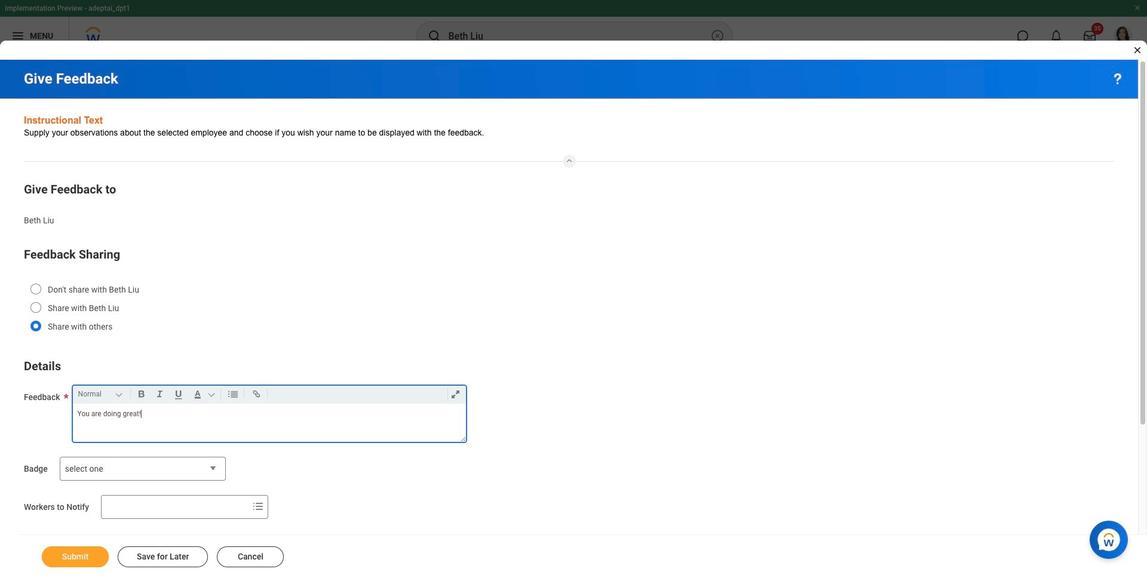 Task type: describe. For each thing, give the bounding box(es) containing it.
inbox large image
[[1084, 30, 1096, 42]]

workday assistant region
[[1090, 516, 1133, 559]]

link image
[[248, 388, 265, 402]]

close give feedback image
[[1133, 45, 1143, 55]]

action bar region
[[18, 535, 1148, 579]]

bold image
[[133, 388, 149, 402]]

profile logan mcneil element
[[1107, 23, 1140, 49]]

search image
[[427, 29, 441, 43]]

bulleted list image
[[225, 388, 241, 402]]

close environment banner image
[[1134, 4, 1142, 11]]



Task type: locate. For each thing, give the bounding box(es) containing it.
prompts image
[[251, 500, 265, 514]]

underline image
[[170, 388, 187, 402]]

Feedback text field
[[73, 404, 466, 443]]

maximize image
[[447, 388, 464, 402]]

dialog
[[0, 0, 1148, 579]]

italic image
[[152, 388, 168, 402]]

x circle image
[[710, 29, 725, 43]]

beth liu element
[[24, 213, 54, 225]]

notifications large image
[[1051, 30, 1063, 42]]

group
[[24, 180, 1115, 231], [24, 245, 1115, 343], [24, 357, 1115, 443], [76, 386, 468, 404]]

chevron up image
[[562, 155, 576, 164]]

banner
[[0, 0, 1148, 55]]

start guided tours image
[[1111, 72, 1126, 86]]

main content
[[0, 60, 1148, 579]]

Search field
[[102, 497, 249, 518]]



Task type: vqa. For each thing, say whether or not it's contained in the screenshot.
SELECT
no



